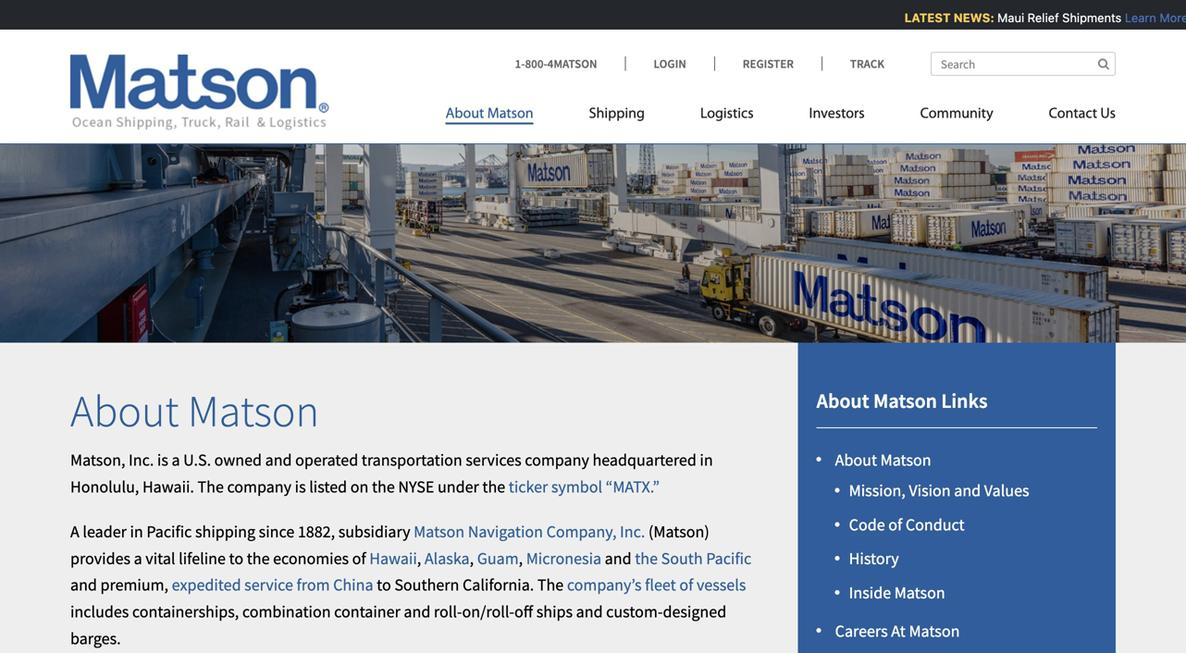 Task type: locate. For each thing, give the bounding box(es) containing it.
container
[[334, 601, 401, 622]]

to
[[229, 548, 243, 569], [377, 575, 391, 596]]

history link
[[849, 548, 899, 569]]

, down matson navigation company, inc. link
[[519, 548, 523, 569]]

1882,
[[298, 522, 335, 542]]

1 , from the left
[[417, 548, 421, 569]]

community link
[[893, 98, 1021, 136]]

services
[[466, 450, 522, 471]]

on
[[351, 476, 369, 497]]

a inside (matson) provides a vital lifeline to the economies of
[[134, 548, 142, 569]]

and inside about matson links section
[[954, 480, 981, 501]]

1 vertical spatial pacific
[[706, 548, 752, 569]]

mission, vision and values
[[849, 480, 1030, 501]]

ticker
[[509, 476, 548, 497]]

0 vertical spatial is
[[157, 450, 168, 471]]

listed
[[309, 476, 347, 497]]

1 horizontal spatial pacific
[[706, 548, 752, 569]]

about matson inside section
[[835, 450, 932, 470]]

None search field
[[931, 52, 1116, 76]]

premium,
[[100, 575, 168, 596]]

pacific
[[147, 522, 192, 542], [706, 548, 752, 569]]

1-800-4matson
[[515, 56, 597, 71]]

1 horizontal spatial of
[[680, 575, 693, 596]]

transportation
[[362, 450, 463, 471]]

0 horizontal spatial in
[[130, 522, 143, 542]]

1 horizontal spatial to
[[377, 575, 391, 596]]

1 horizontal spatial the
[[538, 575, 564, 596]]

inc.
[[129, 450, 154, 471], [620, 522, 645, 542]]

in
[[700, 450, 713, 471], [130, 522, 143, 542]]

and right owned at the left bottom of page
[[265, 450, 292, 471]]

the up ships
[[538, 575, 564, 596]]

1 vertical spatial about matson link
[[835, 450, 932, 470]]

the up company's fleet of vessels link
[[635, 548, 658, 569]]

2 , from the left
[[470, 548, 474, 569]]

alaska link
[[425, 548, 470, 569]]

careers at matson link
[[835, 621, 960, 642]]

about inside top menu navigation
[[446, 107, 484, 122]]

contact us link
[[1021, 98, 1116, 136]]

(matson)
[[649, 522, 710, 542]]

custom-
[[606, 601, 663, 622]]

pacific up vessels in the right bottom of the page
[[706, 548, 752, 569]]

expedited
[[172, 575, 241, 596]]

1 horizontal spatial about matson link
[[835, 450, 932, 470]]

of down a leader in pacific shipping since 1882, subsidiary matson navigation company, inc.
[[352, 548, 366, 569]]

a left u.s.
[[172, 450, 180, 471]]

1 vertical spatial about matson
[[70, 383, 319, 439]]

more
[[1156, 11, 1185, 25]]

track
[[850, 56, 885, 71]]

matson down the 1-
[[487, 107, 534, 122]]

ships
[[537, 601, 573, 622]]

the down u.s.
[[198, 476, 224, 497]]

a inside matson, inc. is a u.s. owned and operated transportation services company headquartered in honolulu, hawaii. the company is listed on the nyse under the
[[172, 450, 180, 471]]

to down the hawaii link
[[377, 575, 391, 596]]

pacific up vital
[[147, 522, 192, 542]]

cranes load and offload matson containers from the containership at the terminal. image
[[0, 115, 1186, 343]]

matson right at
[[909, 621, 960, 642]]

southern
[[395, 575, 459, 596]]

under
[[438, 476, 479, 497]]

0 vertical spatial about matson
[[446, 107, 534, 122]]

0 horizontal spatial company
[[227, 476, 292, 497]]

the inside hawaii , alaska , guam , micronesia and the south pacific and premium, expedited service from china to southern california. the company's fleet of vessels includes containerships, combination container and roll-on/roll-off ships and custom-designed barges.
[[538, 575, 564, 596]]

is
[[157, 450, 168, 471], [295, 476, 306, 497]]

2 vertical spatial about matson
[[835, 450, 932, 470]]

1 vertical spatial inc.
[[620, 522, 645, 542]]

, up southern
[[417, 548, 421, 569]]

inc. up hawaii. on the bottom of the page
[[129, 450, 154, 471]]

1 vertical spatial of
[[352, 548, 366, 569]]

and right vision
[[954, 480, 981, 501]]

about matson link inside section
[[835, 450, 932, 470]]

is up hawaii. on the bottom of the page
[[157, 450, 168, 471]]

1 horizontal spatial ,
[[470, 548, 474, 569]]

0 horizontal spatial of
[[352, 548, 366, 569]]

0 horizontal spatial the
[[198, 476, 224, 497]]

company up symbol
[[525, 450, 589, 471]]

of
[[889, 514, 903, 535], [352, 548, 366, 569], [680, 575, 693, 596]]

to down shipping
[[229, 548, 243, 569]]

1 horizontal spatial inc.
[[620, 522, 645, 542]]

containerships,
[[132, 601, 239, 622]]

careers
[[835, 621, 888, 642]]

hawaii , alaska , guam , micronesia and the south pacific and premium, expedited service from china to southern california. the company's fleet of vessels includes containerships, combination container and roll-on/roll-off ships and custom-designed barges.
[[70, 548, 752, 649]]

investors
[[809, 107, 865, 122]]

1-
[[515, 56, 525, 71]]

, left guam link
[[470, 548, 474, 569]]

in right the headquartered
[[700, 450, 713, 471]]

0 horizontal spatial ,
[[417, 548, 421, 569]]

is left listed
[[295, 476, 306, 497]]

us
[[1101, 107, 1116, 122]]

honolulu,
[[70, 476, 139, 497]]

1 vertical spatial the
[[538, 575, 564, 596]]

0 vertical spatial a
[[172, 450, 180, 471]]

code
[[849, 514, 885, 535]]

a left vital
[[134, 548, 142, 569]]

2 horizontal spatial about matson
[[835, 450, 932, 470]]

since
[[259, 522, 295, 542]]

0 vertical spatial the
[[198, 476, 224, 497]]

4matson
[[548, 56, 597, 71]]

about matson down the 1-
[[446, 107, 534, 122]]

on/roll-
[[462, 601, 515, 622]]

off
[[515, 601, 533, 622]]

2 vertical spatial of
[[680, 575, 693, 596]]

1 vertical spatial to
[[377, 575, 391, 596]]

and
[[265, 450, 292, 471], [954, 480, 981, 501], [605, 548, 632, 569], [70, 575, 97, 596], [404, 601, 431, 622], [576, 601, 603, 622]]

maui
[[994, 11, 1021, 25]]

the inside matson, inc. is a u.s. owned and operated transportation services company headquartered in honolulu, hawaii. the company is listed on the nyse under the
[[198, 476, 224, 497]]

inc. inside matson, inc. is a u.s. owned and operated transportation services company headquartered in honolulu, hawaii. the company is listed on the nyse under the
[[129, 450, 154, 471]]

0 vertical spatial inc.
[[129, 450, 154, 471]]

of right 'code'
[[889, 514, 903, 535]]

1 horizontal spatial is
[[295, 476, 306, 497]]

latest news: maui relief shipments learn more 
[[901, 11, 1186, 25]]

the inside hawaii , alaska , guam , micronesia and the south pacific and premium, expedited service from china to southern california. the company's fleet of vessels includes containerships, combination container and roll-on/roll-off ships and custom-designed barges.
[[635, 548, 658, 569]]

u.s.
[[183, 450, 211, 471]]

of inside hawaii , alaska , guam , micronesia and the south pacific and premium, expedited service from china to southern california. the company's fleet of vessels includes containerships, combination container and roll-on/roll-off ships and custom-designed barges.
[[680, 575, 693, 596]]

0 vertical spatial pacific
[[147, 522, 192, 542]]

about matson up mission,
[[835, 450, 932, 470]]

shipping
[[195, 522, 255, 542]]

designed
[[663, 601, 727, 622]]

about matson up u.s.
[[70, 383, 319, 439]]

vision
[[909, 480, 951, 501]]

about matson link up mission,
[[835, 450, 932, 470]]

company down owned at the left bottom of page
[[227, 476, 292, 497]]

0 horizontal spatial a
[[134, 548, 142, 569]]

economies
[[273, 548, 349, 569]]

of right fleet
[[680, 575, 693, 596]]

0 vertical spatial in
[[700, 450, 713, 471]]

shipping
[[589, 107, 645, 122]]

vital
[[146, 548, 175, 569]]

about matson links section
[[775, 343, 1139, 653]]

2 horizontal spatial of
[[889, 514, 903, 535]]

careers at matson
[[835, 621, 960, 642]]

inc. down "matx."
[[620, 522, 645, 542]]

0 horizontal spatial to
[[229, 548, 243, 569]]

matson up owned at the left bottom of page
[[188, 383, 319, 439]]

about matson link down the 1-
[[446, 98, 561, 136]]

1 horizontal spatial a
[[172, 450, 180, 471]]

1 horizontal spatial in
[[700, 450, 713, 471]]

matson inside top menu navigation
[[487, 107, 534, 122]]

1 vertical spatial is
[[295, 476, 306, 497]]

"matx."
[[606, 476, 660, 497]]

hawaii.
[[142, 476, 194, 497]]

0 vertical spatial about matson link
[[446, 98, 561, 136]]

roll-
[[434, 601, 462, 622]]

0 vertical spatial company
[[525, 450, 589, 471]]

1-800-4matson link
[[515, 56, 625, 71]]

1 horizontal spatial about matson
[[446, 107, 534, 122]]

2 horizontal spatial ,
[[519, 548, 523, 569]]

0 vertical spatial to
[[229, 548, 243, 569]]

company
[[525, 450, 589, 471], [227, 476, 292, 497]]

0 horizontal spatial inc.
[[129, 450, 154, 471]]

,
[[417, 548, 421, 569], [470, 548, 474, 569], [519, 548, 523, 569]]

latest
[[901, 11, 947, 25]]

track link
[[822, 56, 885, 71]]

1 horizontal spatial company
[[525, 450, 589, 471]]

in right leader
[[130, 522, 143, 542]]

1 vertical spatial a
[[134, 548, 142, 569]]

the inside (matson) provides a vital lifeline to the economies of
[[247, 548, 270, 569]]

company's fleet of vessels link
[[567, 575, 746, 596]]

lifeline
[[179, 548, 226, 569]]

the up service
[[247, 548, 270, 569]]

matson navigation company, inc. link
[[414, 522, 645, 542]]

0 vertical spatial of
[[889, 514, 903, 535]]

inside matson
[[849, 583, 945, 603]]

headquartered
[[593, 450, 697, 471]]

a
[[172, 450, 180, 471], [134, 548, 142, 569]]



Task type: vqa. For each thing, say whether or not it's contained in the screenshot.
the a to the top
yes



Task type: describe. For each thing, give the bounding box(es) containing it.
about matson inside top menu navigation
[[446, 107, 534, 122]]

barges.
[[70, 628, 121, 649]]

and up company's
[[605, 548, 632, 569]]

company,
[[547, 522, 617, 542]]

of inside about matson links section
[[889, 514, 903, 535]]

inside
[[849, 583, 891, 603]]

a
[[70, 522, 79, 542]]

mission, vision and values link
[[849, 480, 1030, 501]]

subsidiary
[[338, 522, 410, 542]]

leader
[[83, 522, 127, 542]]

matson,
[[70, 450, 125, 471]]

0 horizontal spatial pacific
[[147, 522, 192, 542]]

and down southern
[[404, 601, 431, 622]]

1 vertical spatial in
[[130, 522, 143, 542]]

learn more link
[[1121, 11, 1186, 25]]

symbol
[[551, 476, 602, 497]]

matson, inc. is a u.s. owned and operated transportation services company headquartered in honolulu, hawaii. the company is listed on the nyse under the
[[70, 450, 713, 497]]

fleet
[[645, 575, 676, 596]]

guam link
[[477, 548, 519, 569]]

matson up alaska link at bottom
[[414, 522, 465, 542]]

hawaii link
[[369, 548, 417, 569]]

of inside (matson) provides a vital lifeline to the economies of
[[352, 548, 366, 569]]

guam
[[477, 548, 519, 569]]

inside matson link
[[849, 583, 945, 603]]

investors link
[[782, 98, 893, 136]]

a leader in pacific shipping since 1882, subsidiary matson navigation company, inc.
[[70, 522, 645, 542]]

contact us
[[1049, 107, 1116, 122]]

pacific inside hawaii , alaska , guam , micronesia and the south pacific and premium, expedited service from china to southern california. the company's fleet of vessels includes containerships, combination container and roll-on/roll-off ships and custom-designed barges.
[[706, 548, 752, 569]]

0 horizontal spatial about matson
[[70, 383, 319, 439]]

register
[[743, 56, 794, 71]]

hawaii
[[369, 548, 417, 569]]

links
[[941, 388, 988, 414]]

conduct
[[906, 514, 965, 535]]

about matson links
[[817, 388, 988, 414]]

0 horizontal spatial is
[[157, 450, 168, 471]]

to inside (matson) provides a vital lifeline to the economies of
[[229, 548, 243, 569]]

3 , from the left
[[519, 548, 523, 569]]

learn
[[1121, 11, 1153, 25]]

blue matson logo with ocean, shipping, truck, rail and logistics written beneath it. image
[[70, 55, 329, 130]]

matson left 'links'
[[874, 388, 937, 414]]

ticker symbol "matx." link
[[509, 476, 660, 497]]

and up the "includes"
[[70, 575, 97, 596]]

top menu navigation
[[446, 98, 1116, 136]]

nyse
[[398, 476, 434, 497]]

the right on
[[372, 476, 395, 497]]

alaska
[[425, 548, 470, 569]]

navigation
[[468, 522, 543, 542]]

logistics
[[700, 107, 754, 122]]

ticker symbol "matx."
[[509, 476, 660, 497]]

operated
[[295, 450, 358, 471]]

code of conduct link
[[849, 514, 965, 535]]

owned
[[214, 450, 262, 471]]

login link
[[625, 56, 714, 71]]

and inside matson, inc. is a u.s. owned and operated transportation services company headquartered in honolulu, hawaii. the company is listed on the nyse under the
[[265, 450, 292, 471]]

combination
[[242, 601, 331, 622]]

south
[[661, 548, 703, 569]]

and down company's
[[576, 601, 603, 622]]

micronesia link
[[526, 548, 602, 569]]

micronesia
[[526, 548, 602, 569]]

matson up at
[[895, 583, 945, 603]]

mission,
[[849, 480, 906, 501]]

values
[[984, 480, 1030, 501]]

from
[[297, 575, 330, 596]]

community
[[920, 107, 994, 122]]

0 horizontal spatial about matson link
[[446, 98, 561, 136]]

800-
[[525, 56, 548, 71]]

matson up vision
[[881, 450, 932, 470]]

shipping link
[[561, 98, 673, 136]]

at
[[891, 621, 906, 642]]

the south pacific link
[[635, 548, 752, 569]]

california.
[[463, 575, 534, 596]]

includes
[[70, 601, 129, 622]]

expedited service from china link
[[172, 575, 373, 596]]

logistics link
[[673, 98, 782, 136]]

search image
[[1098, 58, 1110, 70]]

company's
[[567, 575, 642, 596]]

china
[[333, 575, 373, 596]]

history
[[849, 548, 899, 569]]

login
[[654, 56, 686, 71]]

to inside hawaii , alaska , guam , micronesia and the south pacific and premium, expedited service from china to southern california. the company's fleet of vessels includes containerships, combination container and roll-on/roll-off ships and custom-designed barges.
[[377, 575, 391, 596]]

Search search field
[[931, 52, 1116, 76]]

vessels
[[697, 575, 746, 596]]

register link
[[714, 56, 822, 71]]

(matson) provides a vital lifeline to the economies of
[[70, 522, 710, 569]]

the down services
[[483, 476, 505, 497]]

contact
[[1049, 107, 1098, 122]]

1 vertical spatial company
[[227, 476, 292, 497]]

code of conduct
[[849, 514, 965, 535]]

in inside matson, inc. is a u.s. owned and operated transportation services company headquartered in honolulu, hawaii. the company is listed on the nyse under the
[[700, 450, 713, 471]]

service
[[244, 575, 293, 596]]

shipments
[[1059, 11, 1118, 25]]



